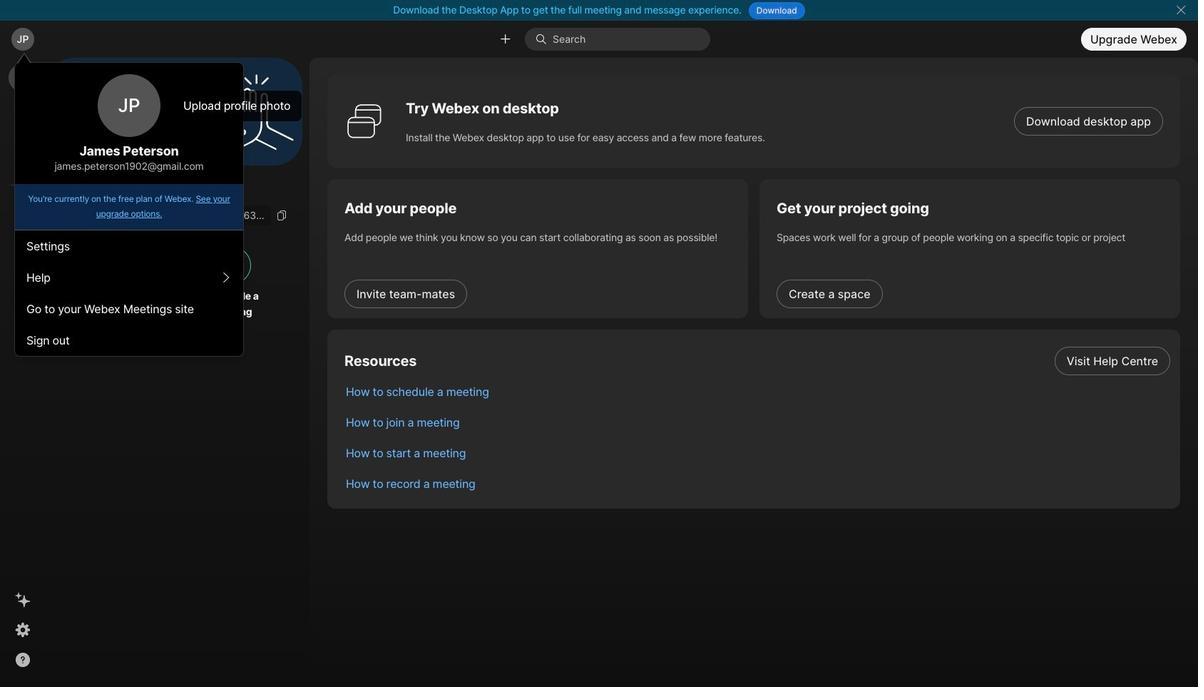 Task type: describe. For each thing, give the bounding box(es) containing it.
3 list item from the top
[[335, 407, 1181, 437]]

1 list item from the top
[[335, 345, 1181, 376]]

arrow right_16 image
[[221, 272, 232, 283]]

5 list item from the top
[[335, 468, 1181, 499]]

webex tab list
[[9, 64, 37, 217]]

2 list item from the top
[[335, 376, 1181, 407]]

two hands high-fiving image
[[213, 69, 299, 155]]



Task type: vqa. For each thing, say whether or not it's contained in the screenshot.
list item
yes



Task type: locate. For each thing, give the bounding box(es) containing it.
list item
[[335, 345, 1181, 376], [335, 376, 1181, 407], [335, 407, 1181, 437], [335, 437, 1181, 468], [335, 468, 1181, 499]]

4 list item from the top
[[335, 437, 1181, 468]]

sign out menu item
[[15, 325, 243, 356]]

help menu item
[[15, 262, 243, 293]]

profile settings menu menu bar
[[15, 231, 243, 356]]

go to your webex meetings site menu item
[[15, 293, 243, 325]]

None text field
[[57, 206, 271, 226]]

settings menu item
[[15, 231, 243, 262]]

navigation
[[0, 58, 46, 687]]

cancel_16 image
[[1176, 4, 1187, 16]]



